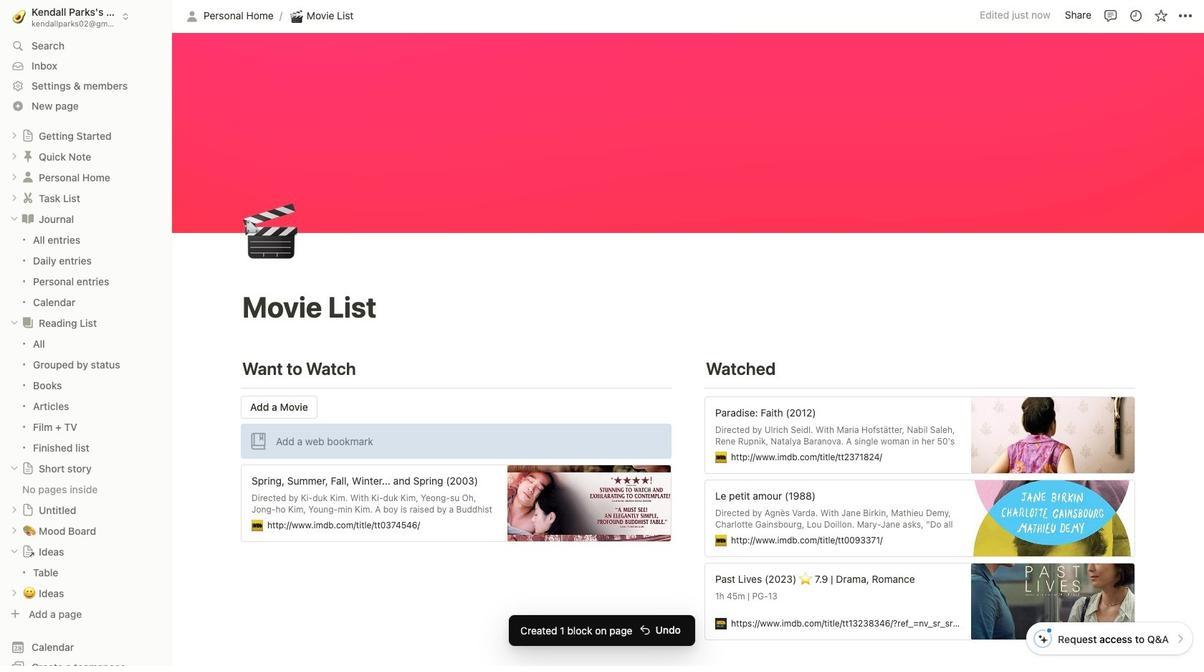Task type: locate. For each thing, give the bounding box(es) containing it.
🎬 image
[[290, 8, 303, 24]]

open image
[[10, 131, 19, 140], [10, 152, 19, 161], [10, 194, 19, 202], [10, 526, 19, 535], [10, 589, 19, 597]]

2 open image from the top
[[10, 506, 19, 514]]

0 vertical spatial group
[[0, 229, 172, 312]]

0 vertical spatial close image
[[10, 215, 19, 223]]

group
[[0, 229, 172, 312], [0, 333, 172, 458]]

close image for 2nd group from the bottom of the page
[[10, 215, 19, 223]]

1 vertical spatial close image
[[10, 319, 19, 327]]

🎬 image
[[243, 196, 299, 269]]

1 vertical spatial group
[[0, 333, 172, 458]]

0 vertical spatial open image
[[10, 173, 19, 182]]

2 group from the top
[[0, 333, 172, 458]]

4 open image from the top
[[10, 526, 19, 535]]

change page icon image
[[22, 129, 34, 142], [21, 149, 35, 164], [21, 170, 35, 184], [21, 191, 35, 205], [21, 212, 35, 226], [21, 316, 35, 330], [22, 462, 34, 475], [22, 504, 34, 516], [22, 545, 34, 558]]

close image
[[10, 464, 19, 473]]

1 close image from the top
[[10, 215, 19, 223]]

2 vertical spatial close image
[[10, 547, 19, 556]]

comments image
[[1104, 8, 1118, 23]]

3 open image from the top
[[10, 194, 19, 202]]

close image for 2nd group
[[10, 319, 19, 327]]

1 open image from the top
[[10, 173, 19, 182]]

2 close image from the top
[[10, 319, 19, 327]]

open image
[[10, 173, 19, 182], [10, 506, 19, 514]]

close image
[[10, 215, 19, 223], [10, 319, 19, 327], [10, 547, 19, 556]]

5 open image from the top
[[10, 589, 19, 597]]

1 vertical spatial open image
[[10, 506, 19, 514]]



Task type: describe. For each thing, give the bounding box(es) containing it.
1 open image from the top
[[10, 131, 19, 140]]

updates image
[[1129, 8, 1143, 23]]

😀 image
[[23, 585, 36, 601]]

2 open image from the top
[[10, 152, 19, 161]]

1 group from the top
[[0, 229, 172, 312]]

🥑 image
[[12, 7, 26, 25]]

🎨 image
[[23, 522, 36, 539]]

3 close image from the top
[[10, 547, 19, 556]]

favorite image
[[1154, 8, 1168, 23]]



Task type: vqa. For each thing, say whether or not it's contained in the screenshot.
'Group' related to 2nd Close icon from the bottom
yes



